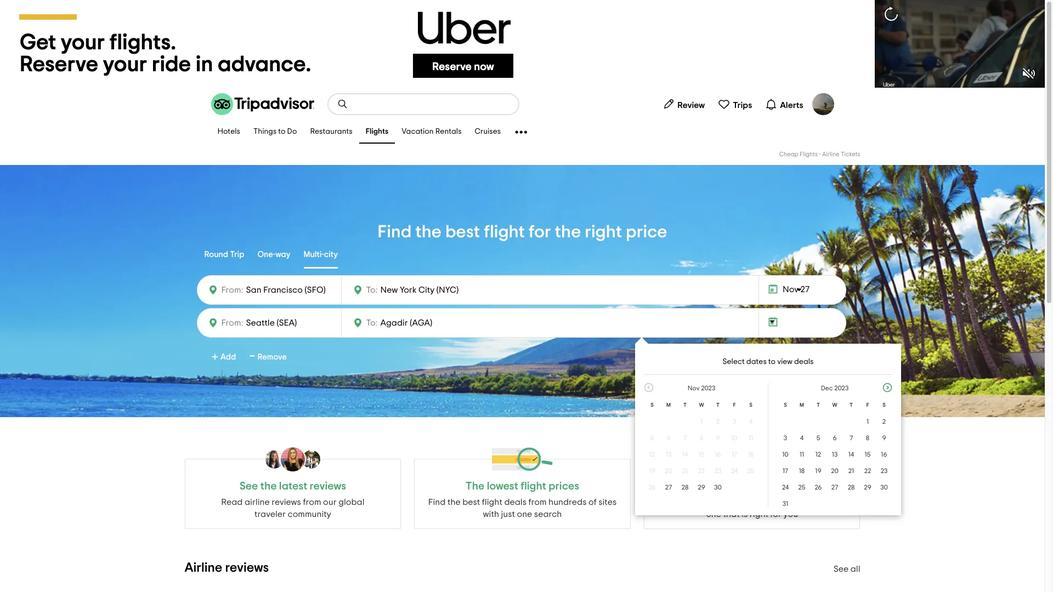 Task type: vqa. For each thing, say whether or not it's contained in the screenshot.
Nov 2023
yes



Task type: describe. For each thing, give the bounding box(es) containing it.
with
[[483, 510, 500, 519]]

0 vertical spatial right
[[585, 223, 623, 241]]

2023 for dec 2023
[[835, 385, 849, 392]]

things to do
[[254, 128, 297, 136]]

w for nov
[[700, 403, 705, 408]]

one search
[[517, 510, 562, 519]]

flight for deals
[[482, 498, 503, 507]]

trips
[[733, 101, 753, 110]]

flights,
[[762, 498, 788, 507]]

read airline reviews from our global traveler community
[[221, 498, 365, 519]]

22 for dec 2023
[[865, 468, 872, 475]]

17 for nov 2023
[[732, 452, 738, 458]]

f for dec 2023
[[867, 403, 870, 408]]

tripadvisor image
[[211, 93, 314, 115]]

to: for to where? text box
[[366, 319, 378, 328]]

m for nov 2023
[[667, 403, 671, 408]]

view
[[778, 358, 793, 366]]

the for see the latest reviews
[[261, 481, 277, 492]]

31
[[783, 501, 789, 508]]

of
[[589, 498, 597, 507]]

28 for dec 2023
[[848, 485, 855, 491]]

hotels link
[[211, 121, 247, 144]]

8 for dec 2023
[[867, 435, 870, 442]]

that
[[724, 510, 740, 519]]

21 for nov 2023
[[683, 468, 688, 475]]

lowest
[[487, 481, 519, 492]]

7 for nov 2023
[[684, 435, 687, 442]]

the for find the best flight deals from hundreds of sites with just one search
[[448, 498, 461, 507]]

To where? text field
[[378, 316, 479, 330]]

airline reviews
[[185, 562, 269, 575]]

multi-city link
[[304, 243, 338, 269]]

restaurants
[[310, 128, 353, 136]]

multi-city
[[304, 251, 338, 259]]

is
[[742, 510, 748, 519]]

6 for nov
[[667, 435, 671, 442]]

0 vertical spatial airline
[[823, 151, 840, 158]]

2 horizontal spatial reviews
[[310, 481, 346, 492]]

f for nov 2023
[[734, 403, 736, 408]]

find for find the best flight deals from hundreds of sites with just one search
[[428, 498, 446, 507]]

10 for nov 2023
[[732, 435, 738, 442]]

things
[[254, 128, 277, 136]]

25 for dec 2023
[[799, 485, 806, 491]]

find the best flight for the right price
[[378, 223, 668, 241]]

24 for nov 2023
[[732, 468, 738, 475]]

1 vertical spatial airline
[[185, 562, 222, 575]]

alerts link
[[761, 93, 808, 115]]

vacation rentals link
[[395, 121, 469, 144]]

one-
[[258, 251, 276, 259]]

vacation
[[402, 128, 434, 136]]

3 for nov 2023
[[733, 419, 737, 425]]

compare
[[723, 498, 760, 507]]

reviews inside read airline reviews from our global traveler community
[[272, 498, 301, 507]]

global
[[339, 498, 365, 507]]

m for dec 2023
[[800, 403, 805, 408]]

from where? text field for to where? text box
[[243, 316, 335, 331]]

3 t from the left
[[817, 403, 821, 408]]

1 s from the left
[[651, 403, 654, 408]]

best for for
[[446, 223, 480, 241]]

use
[[660, 498, 674, 507]]

2 t from the left
[[717, 403, 720, 408]]

one-way
[[258, 251, 291, 259]]

9 for dec 2023
[[883, 435, 887, 442]]

+
[[212, 351, 218, 365]]

review link
[[659, 93, 710, 115]]

our
[[323, 498, 337, 507]]

find for find the best flight for the right price
[[378, 223, 412, 241]]

27 for nov 2023
[[666, 485, 672, 491]]

2 s from the left
[[750, 403, 753, 408]]

s m t w t f s for dec
[[784, 403, 886, 408]]

dec 2023
[[822, 385, 849, 392]]

for
[[529, 223, 552, 241]]

w for dec
[[833, 403, 838, 408]]

see all
[[834, 565, 861, 574]]

2 vertical spatial reviews
[[225, 562, 269, 575]]

read
[[221, 498, 243, 507]]

cruises
[[475, 128, 501, 136]]

price
[[626, 223, 668, 241]]

restaurants link
[[304, 121, 359, 144]]

16 for nov 2023
[[715, 452, 722, 458]]

21 for dec 2023
[[849, 468, 855, 475]]

0 vertical spatial to
[[278, 128, 286, 136]]

20 for dec
[[832, 468, 839, 475]]

29 for nov 2023
[[698, 485, 706, 491]]

the inside use flyscore to compare flights, then book the one that is right for you
[[833, 498, 846, 507]]

rentals
[[436, 128, 462, 136]]

s m t w t f s for nov
[[651, 403, 753, 408]]

4 t from the left
[[850, 403, 854, 408]]

cheap flights - airline tickets
[[780, 151, 861, 158]]

1 vertical spatial flights
[[800, 151, 818, 158]]

airline reviews link
[[185, 562, 269, 575]]

sites
[[599, 498, 617, 507]]

3 for dec 2023
[[784, 435, 788, 442]]

5 for nov 2023
[[651, 435, 654, 442]]

see the latest reviews
[[240, 481, 346, 492]]

1 horizontal spatial 27
[[801, 285, 810, 294]]

flyscore inside use flyscore to compare flights, then book the one that is right for you
[[676, 498, 711, 507]]

the
[[466, 481, 485, 492]]

1 t from the left
[[684, 403, 687, 408]]

19 for nov
[[650, 468, 656, 475]]

vacation rentals
[[402, 128, 462, 136]]

search image
[[337, 99, 348, 110]]

from: for from where? text field for to where? text field
[[221, 286, 243, 295]]

8 for nov 2023
[[700, 435, 704, 442]]

just
[[501, 510, 515, 519]]

deals for flight
[[505, 498, 527, 507]]

19 for dec
[[816, 468, 822, 475]]

traveler community
[[255, 510, 331, 519]]

7 for dec 2023
[[850, 435, 854, 442]]

dates
[[747, 358, 767, 366]]

select
[[723, 358, 745, 366]]

0 vertical spatial flyscore
[[731, 481, 774, 492]]

from: for from where? text field for to where? text box
[[221, 319, 243, 328]]

4 s from the left
[[883, 403, 886, 408]]

economy
[[688, 355, 724, 363]]

book
[[810, 498, 831, 507]]

find the best flight deals from hundreds of sites with just one search
[[428, 498, 617, 519]]

city
[[324, 251, 338, 259]]

cruises link
[[469, 121, 508, 144]]

4 for dec 2023
[[801, 435, 804, 442]]

2 for dec 2023
[[883, 419, 887, 425]]

trip
[[230, 251, 244, 259]]

11 for dec 2023
[[800, 452, 805, 458]]

multi-
[[304, 251, 324, 259]]

26 for nov 2023
[[649, 485, 656, 491]]

0 vertical spatial -
[[820, 151, 822, 158]]



Task type: locate. For each thing, give the bounding box(es) containing it.
1 for nov 2023
[[701, 419, 703, 425]]

to:
[[366, 286, 378, 295], [366, 319, 378, 328]]

30 for nov 2023
[[715, 485, 722, 491]]

2 from: from the top
[[221, 319, 243, 328]]

to inside use flyscore to compare flights, then book the one that is right for you
[[713, 498, 721, 507]]

0 horizontal spatial 14
[[683, 452, 688, 458]]

flight left for
[[484, 223, 525, 241]]

0 horizontal spatial 28
[[682, 485, 689, 491]]

1 from from the left
[[303, 498, 321, 507]]

flights
[[366, 128, 389, 136], [800, 151, 818, 158]]

3 s from the left
[[784, 403, 788, 408]]

from inside find the best flight deals from hundreds of sites with just one search
[[529, 498, 547, 507]]

0 vertical spatial flights
[[366, 128, 389, 136]]

2 9 from the left
[[883, 435, 887, 442]]

hundreds
[[549, 498, 587, 507]]

from: down round trip link
[[221, 286, 243, 295]]

1 to: from the top
[[366, 286, 378, 295]]

3
[[733, 419, 737, 425], [784, 435, 788, 442]]

2 19 from the left
[[816, 468, 822, 475]]

1 vertical spatial to
[[769, 358, 776, 366]]

1 7 from the left
[[684, 435, 687, 442]]

way
[[276, 251, 291, 259]]

for you
[[771, 510, 799, 519]]

see up "airline"
[[240, 481, 258, 492]]

the for find the best flight for the right price
[[416, 223, 442, 241]]

w down nov 2023
[[700, 403, 705, 408]]

1 15 from the left
[[699, 452, 705, 458]]

deals
[[795, 358, 814, 366], [505, 498, 527, 507]]

29 for dec 2023
[[865, 485, 872, 491]]

2 m from the left
[[800, 403, 805, 408]]

from: up "add"
[[221, 319, 243, 328]]

flight inside find the best flight deals from hundreds of sites with just one search
[[482, 498, 503, 507]]

1 horizontal spatial 13
[[833, 452, 838, 458]]

1 vertical spatial 10
[[783, 452, 789, 458]]

s
[[651, 403, 654, 408], [750, 403, 753, 408], [784, 403, 788, 408], [883, 403, 886, 408]]

22
[[699, 468, 706, 475], [865, 468, 872, 475]]

From where? text field
[[243, 283, 335, 298], [243, 316, 335, 331]]

0 horizontal spatial 9
[[717, 435, 720, 442]]

1 16 from the left
[[715, 452, 722, 458]]

0 horizontal spatial to
[[278, 128, 286, 136]]

1 horizontal spatial find
[[428, 498, 446, 507]]

find inside find the best flight deals from hundreds of sites with just one search
[[428, 498, 446, 507]]

10
[[732, 435, 738, 442], [783, 452, 789, 458]]

15 for dec 2023
[[865, 452, 871, 458]]

flyscore
[[731, 481, 774, 492], [676, 498, 711, 507]]

6
[[667, 435, 671, 442], [833, 435, 837, 442]]

flight
[[484, 223, 525, 241], [482, 498, 503, 507]]

trips link
[[714, 93, 757, 115]]

0 vertical spatial reviews
[[310, 481, 346, 492]]

1 horizontal spatial 8
[[867, 435, 870, 442]]

23 for dec 2023
[[881, 468, 888, 475]]

0 vertical spatial best
[[446, 223, 480, 241]]

1 horizontal spatial to
[[713, 498, 721, 507]]

1 horizontal spatial 1
[[867, 419, 869, 425]]

right right is
[[750, 510, 769, 519]]

from left our
[[303, 498, 321, 507]]

1 2023 from the left
[[702, 385, 716, 392]]

1 28 from the left
[[682, 485, 689, 491]]

1 vertical spatial best
[[463, 498, 480, 507]]

1 29 from the left
[[698, 485, 706, 491]]

To where? text field
[[378, 283, 479, 298]]

do
[[287, 128, 297, 136]]

26 for dec 2023
[[815, 485, 823, 491]]

2 23 from the left
[[881, 468, 888, 475]]

nov 2023
[[688, 385, 716, 392]]

see left all
[[834, 565, 849, 574]]

2 1 from the left
[[867, 419, 869, 425]]

dec
[[822, 385, 834, 392]]

22 for nov 2023
[[699, 468, 706, 475]]

1 13 from the left
[[666, 452, 672, 458]]

alerts
[[781, 101, 804, 110]]

30 for dec 2023
[[881, 485, 889, 491]]

f
[[734, 403, 736, 408], [867, 403, 870, 408]]

28
[[682, 485, 689, 491], [848, 485, 855, 491]]

0 horizontal spatial deals
[[505, 498, 527, 507]]

7
[[684, 435, 687, 442], [850, 435, 854, 442]]

1 from where? text field from the top
[[243, 283, 335, 298]]

0 vertical spatial 17
[[732, 452, 738, 458]]

2 13 from the left
[[833, 452, 838, 458]]

0 horizontal spatial 20
[[665, 468, 673, 475]]

select dates to view deals
[[723, 358, 814, 366]]

all
[[851, 565, 861, 574]]

11
[[749, 435, 754, 442], [800, 452, 805, 458]]

1 horizontal spatial see
[[834, 565, 849, 574]]

1 6 from the left
[[667, 435, 671, 442]]

2 f from the left
[[867, 403, 870, 408]]

27 for dec 2023
[[832, 485, 839, 491]]

1 m from the left
[[667, 403, 671, 408]]

1 vertical spatial nov
[[688, 385, 700, 392]]

from where? text field for to where? text field
[[243, 283, 335, 298]]

2 30 from the left
[[881, 485, 889, 491]]

0 horizontal spatial 13
[[666, 452, 672, 458]]

s m t w t f s down "dec 2023"
[[784, 403, 886, 408]]

1 8 from the left
[[700, 435, 704, 442]]

1 horizontal spatial 9
[[883, 435, 887, 442]]

review
[[678, 101, 705, 110]]

2 12 from the left
[[816, 452, 822, 458]]

reviews
[[310, 481, 346, 492], [272, 498, 301, 507], [225, 562, 269, 575]]

0 horizontal spatial 2023
[[702, 385, 716, 392]]

1 horizontal spatial -
[[820, 151, 822, 158]]

deals right the view
[[795, 358, 814, 366]]

flights link
[[359, 121, 395, 144]]

0 horizontal spatial see
[[240, 481, 258, 492]]

13 for nov
[[666, 452, 672, 458]]

nov 27
[[783, 285, 810, 294]]

2 vertical spatial to
[[713, 498, 721, 507]]

2 6 from the left
[[833, 435, 837, 442]]

1 vertical spatial find
[[428, 498, 446, 507]]

1 horizontal spatial 26
[[815, 485, 823, 491]]

1 horizontal spatial 4
[[801, 435, 804, 442]]

16
[[715, 452, 722, 458], [882, 452, 888, 458]]

25 up compare
[[748, 468, 755, 475]]

5 for dec 2023
[[817, 435, 821, 442]]

from where? text field down way
[[243, 283, 335, 298]]

profile picture image
[[813, 93, 835, 115]]

2 w from the left
[[833, 403, 838, 408]]

find
[[378, 223, 412, 241], [428, 498, 446, 507]]

0 horizontal spatial flights
[[366, 128, 389, 136]]

4 for nov 2023
[[750, 419, 753, 425]]

24 for dec 2023
[[783, 485, 789, 491]]

1 19 from the left
[[650, 468, 656, 475]]

2 28 from the left
[[848, 485, 855, 491]]

flight for for
[[484, 223, 525, 241]]

0 vertical spatial 11
[[749, 435, 754, 442]]

then
[[790, 498, 808, 507]]

see
[[240, 481, 258, 492], [834, 565, 849, 574]]

1 14 from the left
[[683, 452, 688, 458]]

20 for nov
[[665, 468, 673, 475]]

13 for dec
[[833, 452, 838, 458]]

from up one search
[[529, 498, 547, 507]]

airline
[[245, 498, 270, 507]]

17 for dec 2023
[[783, 468, 789, 475]]

1 vertical spatial reviews
[[272, 498, 301, 507]]

24 up 31
[[783, 485, 789, 491]]

10 for dec 2023
[[783, 452, 789, 458]]

1 horizontal spatial 21
[[849, 468, 855, 475]]

1 for dec 2023
[[867, 419, 869, 425]]

airline
[[823, 151, 840, 158], [185, 562, 222, 575]]

2 from where? text field from the top
[[243, 316, 335, 331]]

2 21 from the left
[[849, 468, 855, 475]]

0 horizontal spatial 17
[[732, 452, 738, 458]]

-
[[820, 151, 822, 158], [250, 348, 255, 366]]

0 horizontal spatial flyscore
[[676, 498, 711, 507]]

1 horizontal spatial 12
[[816, 452, 822, 458]]

1 w from the left
[[700, 403, 705, 408]]

round
[[204, 251, 228, 259]]

see for see all
[[834, 565, 849, 574]]

to up one
[[713, 498, 721, 507]]

0 horizontal spatial airline
[[185, 562, 222, 575]]

best for deals
[[463, 498, 480, 507]]

- left remove at the bottom of page
[[250, 348, 255, 366]]

0 horizontal spatial 8
[[700, 435, 704, 442]]

to left "do"
[[278, 128, 286, 136]]

2 7 from the left
[[850, 435, 854, 442]]

28 for nov 2023
[[682, 485, 689, 491]]

1 horizontal spatial 24
[[783, 485, 789, 491]]

0 horizontal spatial 12
[[650, 452, 656, 458]]

0 horizontal spatial 10
[[732, 435, 738, 442]]

25
[[748, 468, 755, 475], [799, 485, 806, 491]]

to left the view
[[769, 358, 776, 366]]

- left the tickets
[[820, 151, 822, 158]]

right left price
[[585, 223, 623, 241]]

1 20 from the left
[[665, 468, 673, 475]]

0 horizontal spatial 27
[[666, 485, 672, 491]]

12 for dec
[[816, 452, 822, 458]]

flights right "cheap"
[[800, 151, 818, 158]]

flight up with on the left bottom
[[482, 498, 503, 507]]

0 horizontal spatial from
[[303, 498, 321, 507]]

1 vertical spatial -
[[250, 348, 255, 366]]

0 vertical spatial nov
[[783, 285, 799, 294]]

0 horizontal spatial w
[[700, 403, 705, 408]]

0 horizontal spatial -
[[250, 348, 255, 366]]

0 horizontal spatial reviews
[[225, 562, 269, 575]]

1 vertical spatial 24
[[783, 485, 789, 491]]

1 2 from the left
[[717, 419, 720, 425]]

nov for nov 27
[[783, 285, 799, 294]]

1 horizontal spatial 3
[[784, 435, 788, 442]]

0 horizontal spatial f
[[734, 403, 736, 408]]

2023 down economy
[[702, 385, 716, 392]]

0 horizontal spatial 11
[[749, 435, 754, 442]]

1 horizontal spatial f
[[867, 403, 870, 408]]

1 horizontal spatial 17
[[783, 468, 789, 475]]

nov for nov 2023
[[688, 385, 700, 392]]

2 2023 from the left
[[835, 385, 849, 392]]

0 horizontal spatial 23
[[715, 468, 722, 475]]

1 s m t w t f s from the left
[[651, 403, 753, 408]]

0 vertical spatial deals
[[795, 358, 814, 366]]

flyscore up one
[[676, 498, 711, 507]]

1 26 from the left
[[649, 485, 656, 491]]

0 horizontal spatial find
[[378, 223, 412, 241]]

0 horizontal spatial 21
[[683, 468, 688, 475]]

1 horizontal spatial 19
[[816, 468, 822, 475]]

0 horizontal spatial 30
[[715, 485, 722, 491]]

25 for nov 2023
[[748, 468, 755, 475]]

to for use flyscore to compare flights, then book the one that is right for you
[[713, 498, 721, 507]]

1 horizontal spatial 28
[[848, 485, 855, 491]]

18 for nov 2023
[[749, 452, 754, 458]]

- remove
[[250, 348, 287, 366]]

0 horizontal spatial 6
[[667, 435, 671, 442]]

1 horizontal spatial from
[[529, 498, 547, 507]]

best
[[446, 223, 480, 241], [463, 498, 480, 507]]

cheap
[[780, 151, 799, 158]]

1 22 from the left
[[699, 468, 706, 475]]

1 vertical spatial flight
[[482, 498, 503, 507]]

flyscore up compare
[[731, 481, 774, 492]]

0 horizontal spatial 19
[[650, 468, 656, 475]]

deals inside find the best flight deals from hundreds of sites with just one search
[[505, 498, 527, 507]]

1 vertical spatial 4
[[801, 435, 804, 442]]

t
[[684, 403, 687, 408], [717, 403, 720, 408], [817, 403, 821, 408], [850, 403, 854, 408]]

25 up 'then'
[[799, 485, 806, 491]]

17 up compare
[[732, 452, 738, 458]]

hotels
[[218, 128, 240, 136]]

flight prices
[[521, 481, 580, 492]]

1 horizontal spatial 7
[[850, 435, 854, 442]]

1 horizontal spatial 29
[[865, 485, 872, 491]]

from:
[[221, 286, 243, 295], [221, 319, 243, 328]]

0 horizontal spatial 26
[[649, 485, 656, 491]]

1 horizontal spatial flyscore
[[731, 481, 774, 492]]

17 up 31
[[783, 468, 789, 475]]

from inside read airline reviews from our global traveler community
[[303, 498, 321, 507]]

1 vertical spatial to:
[[366, 319, 378, 328]]

the inside find the best flight deals from hundreds of sites with just one search
[[448, 498, 461, 507]]

1 12 from the left
[[650, 452, 656, 458]]

0 horizontal spatial 22
[[699, 468, 706, 475]]

see for see the latest reviews
[[240, 481, 258, 492]]

20
[[665, 468, 673, 475], [832, 468, 839, 475]]

round trip link
[[204, 243, 244, 269]]

remove
[[258, 353, 287, 362]]

1 f from the left
[[734, 403, 736, 408]]

add
[[221, 353, 236, 362]]

2 14 from the left
[[849, 452, 855, 458]]

23 for nov 2023
[[715, 468, 722, 475]]

to: for to where? text field
[[366, 286, 378, 295]]

to for select dates to view deals
[[769, 358, 776, 366]]

1 21 from the left
[[683, 468, 688, 475]]

1 9 from the left
[[717, 435, 720, 442]]

0 vertical spatial 4
[[750, 419, 753, 425]]

0 horizontal spatial s m t w t f s
[[651, 403, 753, 408]]

latest
[[279, 481, 308, 492]]

0 horizontal spatial 2
[[717, 419, 720, 425]]

0 vertical spatial 24
[[732, 468, 738, 475]]

to
[[278, 128, 286, 136], [769, 358, 776, 366], [713, 498, 721, 507]]

right
[[585, 223, 623, 241], [750, 510, 769, 519]]

1 from: from the top
[[221, 286, 243, 295]]

1 vertical spatial 11
[[800, 452, 805, 458]]

None search field
[[329, 94, 518, 114]]

2 16 from the left
[[882, 452, 888, 458]]

2 29 from the left
[[865, 485, 872, 491]]

deals for view
[[795, 358, 814, 366]]

0 horizontal spatial 24
[[732, 468, 738, 475]]

2 26 from the left
[[815, 485, 823, 491]]

flights left vacation in the top of the page
[[366, 128, 389, 136]]

1 23 from the left
[[715, 468, 722, 475]]

24
[[732, 468, 738, 475], [783, 485, 789, 491]]

0 vertical spatial to:
[[366, 286, 378, 295]]

2023 right dec
[[835, 385, 849, 392]]

deals up just on the left bottom
[[505, 498, 527, 507]]

12 for nov
[[650, 452, 656, 458]]

w down "dec 2023"
[[833, 403, 838, 408]]

best inside find the best flight deals from hundreds of sites with just one search
[[463, 498, 480, 507]]

2 to: from the top
[[366, 319, 378, 328]]

0 horizontal spatial 5
[[651, 435, 654, 442]]

from where? text field up remove at the bottom of page
[[243, 316, 335, 331]]

one
[[707, 510, 722, 519]]

s m t w t f s down nov 2023
[[651, 403, 753, 408]]

16 for dec 2023
[[882, 452, 888, 458]]

use flyscore to compare flights, then book the one that is right for you
[[660, 498, 846, 519]]

right inside use flyscore to compare flights, then book the one that is right for you
[[750, 510, 769, 519]]

2 15 from the left
[[865, 452, 871, 458]]

2 22 from the left
[[865, 468, 872, 475]]

26
[[649, 485, 656, 491], [815, 485, 823, 491]]

0 horizontal spatial 25
[[748, 468, 755, 475]]

+ add
[[212, 351, 236, 365]]

18 up 'then'
[[800, 468, 805, 475]]

29
[[698, 485, 706, 491], [865, 485, 872, 491]]

2 s m t w t f s from the left
[[784, 403, 886, 408]]

1 horizontal spatial 30
[[881, 485, 889, 491]]

6 for dec
[[833, 435, 837, 442]]

1 5 from the left
[[651, 435, 654, 442]]

2 5 from the left
[[817, 435, 821, 442]]

1 vertical spatial right
[[750, 510, 769, 519]]

1 horizontal spatial 5
[[817, 435, 821, 442]]

2 for nov 2023
[[717, 419, 720, 425]]

4
[[750, 419, 753, 425], [801, 435, 804, 442]]

things to do link
[[247, 121, 304, 144]]

round trip
[[204, 251, 244, 259]]

14 for nov 2023
[[683, 452, 688, 458]]

2 2 from the left
[[883, 419, 887, 425]]

2023 for nov 2023
[[702, 385, 716, 392]]

the lowest flight prices
[[466, 481, 580, 492]]

15 for nov 2023
[[699, 452, 705, 458]]

1 30 from the left
[[715, 485, 722, 491]]

1 vertical spatial from:
[[221, 319, 243, 328]]

14
[[683, 452, 688, 458], [849, 452, 855, 458]]

11 for nov 2023
[[749, 435, 754, 442]]

1 1 from the left
[[701, 419, 703, 425]]

0 vertical spatial 18
[[749, 452, 754, 458]]

18 up compare
[[749, 452, 754, 458]]

see all link
[[834, 565, 861, 574]]

27
[[801, 285, 810, 294], [666, 485, 672, 491], [832, 485, 839, 491]]

1 horizontal spatial 16
[[882, 452, 888, 458]]

9 for nov 2023
[[717, 435, 720, 442]]

1 horizontal spatial 25
[[799, 485, 806, 491]]

0 vertical spatial from where? text field
[[243, 283, 335, 298]]

2 8 from the left
[[867, 435, 870, 442]]

one-way link
[[258, 243, 291, 269]]

0 vertical spatial 3
[[733, 419, 737, 425]]

24 up compare
[[732, 468, 738, 475]]

1 horizontal spatial w
[[833, 403, 838, 408]]

14 for dec 2023
[[849, 452, 855, 458]]

2 20 from the left
[[832, 468, 839, 475]]

1 vertical spatial see
[[834, 565, 849, 574]]

tickets
[[842, 151, 861, 158]]

5
[[651, 435, 654, 442], [817, 435, 821, 442]]

2 horizontal spatial to
[[769, 358, 776, 366]]

2023
[[702, 385, 716, 392], [835, 385, 849, 392]]

15
[[699, 452, 705, 458], [865, 452, 871, 458]]

advertisement region
[[0, 0, 1046, 88]]

18 for dec 2023
[[800, 468, 805, 475]]

2 from from the left
[[529, 498, 547, 507]]

1 horizontal spatial 20
[[832, 468, 839, 475]]



